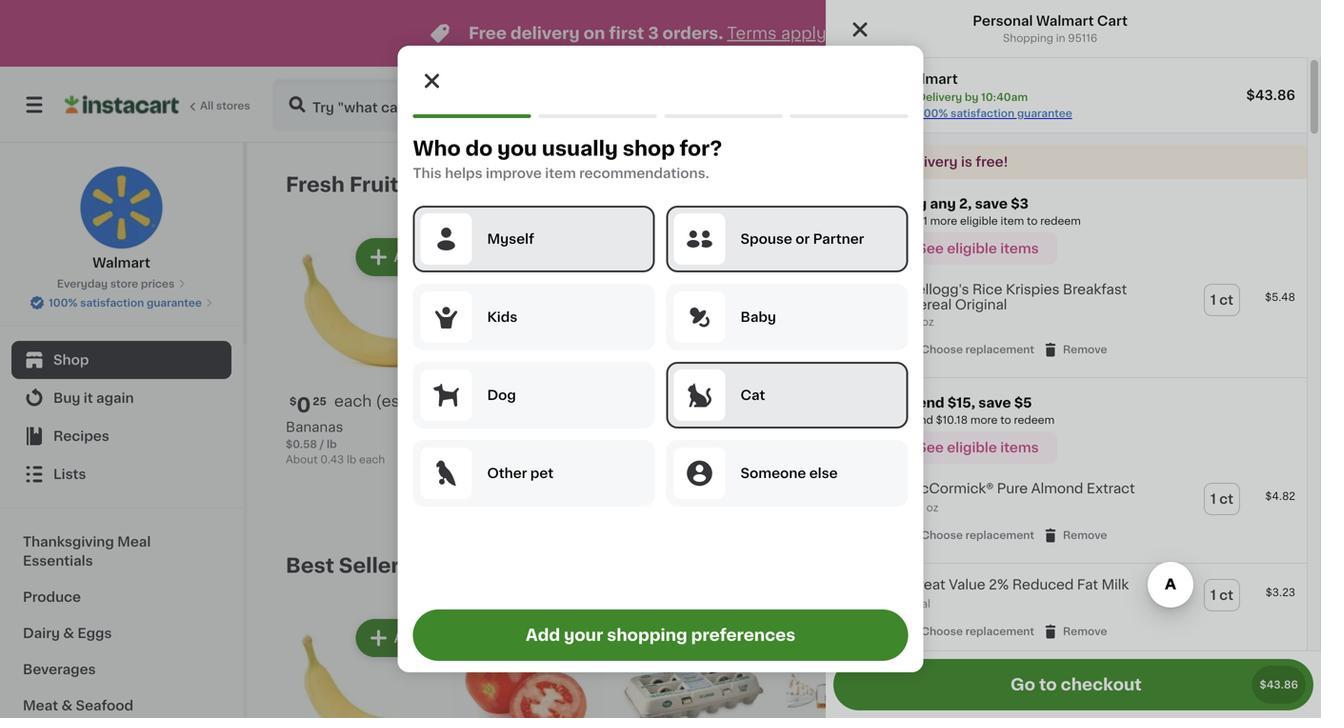 Task type: vqa. For each thing, say whether or not it's contained in the screenshot.
Instructions
no



Task type: describe. For each thing, give the bounding box(es) containing it.
fat
[[1078, 579, 1099, 592]]

oz inside strawberries 16 oz container
[[966, 439, 978, 450]]

1 vertical spatial stock
[[683, 478, 713, 488]]

hass large avocado 1 ct many in stock
[[452, 421, 589, 469]]

buy it again link
[[11, 379, 232, 417]]

2.48
[[1153, 474, 1176, 484]]

1 horizontal spatial many in stock
[[1137, 493, 1212, 503]]

fresh fruit
[[286, 175, 399, 195]]

1 inside great value 2% reduced fat milk 1 gal
[[908, 599, 912, 610]]

1 vertical spatial $43.86
[[1260, 680, 1299, 690]]

other
[[487, 467, 527, 480]]

seafood
[[76, 699, 133, 713]]

eggs
[[78, 627, 112, 640]]

see for spend
[[918, 441, 944, 455]]

add button down fruit
[[358, 240, 431, 274]]

delivery inside limited time offer region
[[511, 25, 580, 41]]

any
[[930, 197, 956, 211]]

choose replacement button for mccormick®
[[900, 527, 1035, 544]]

0 vertical spatial $43.86
[[1247, 89, 1296, 102]]

personal
[[973, 14, 1033, 28]]

bananas $0.58 / lb about 0.43 lb each
[[286, 421, 385, 465]]

choose replacement button for kellogg's
[[900, 341, 1035, 358]]

see eligible items button for mccormick®
[[900, 432, 1058, 464]]

add button left shopping
[[524, 621, 598, 656]]

1 ct button for mccormick® pure almond extract
[[1205, 484, 1240, 515]]

& for dairy
[[63, 627, 74, 640]]

see for buy
[[918, 242, 944, 255]]

view for best sellers
[[1050, 559, 1082, 573]]

100% satisfaction guarantee button
[[30, 292, 213, 311]]

view all (40+)
[[1049, 178, 1142, 192]]

add button down the "gal" on the bottom right of the page
[[857, 621, 931, 656]]

someone
[[741, 467, 806, 480]]

0 vertical spatial lb
[[327, 439, 337, 450]]

0 for $ 0 25
[[297, 396, 311, 416]]

all for fresh fruit
[[1086, 178, 1101, 192]]

shopping
[[1003, 33, 1054, 43]]

free delivery on first 3 orders. terms apply.
[[469, 25, 831, 41]]

kellogg's rice krispies breakfast cereal original image
[[838, 280, 878, 320]]

$ for hass large avocado
[[456, 397, 463, 407]]

see eligible items button for kellogg's
[[900, 232, 1058, 265]]

your first delivery is free!
[[838, 155, 1009, 169]]

18
[[908, 317, 920, 327]]

add button down sellers
[[358, 621, 431, 656]]

add inside buy any 2, save $3 add 1 more eligible item to redeem
[[900, 216, 921, 226]]

many inside hass large avocado 1 ct many in stock
[[471, 458, 502, 469]]

100% inside the 100% satisfaction guarantee link
[[920, 108, 948, 119]]

store
[[110, 279, 138, 289]]

service type group
[[604, 86, 809, 124]]

go to checkout
[[1011, 677, 1142, 693]]

1 horizontal spatial 100% satisfaction guarantee
[[920, 108, 1073, 119]]

0 horizontal spatial many in stock
[[638, 478, 713, 488]]

other pet
[[487, 467, 554, 480]]

all for best sellers
[[1086, 559, 1101, 573]]

$ 0 74
[[456, 396, 493, 416]]

baby
[[741, 311, 777, 324]]

who
[[413, 139, 461, 159]]

2 choose replacement from the top
[[921, 530, 1035, 541]]

go
[[1011, 677, 1036, 693]]

reduced
[[1013, 579, 1074, 592]]

remove for extract
[[1063, 530, 1108, 541]]

kellogg's
[[908, 283, 969, 296]]

remove button for extract
[[1042, 527, 1108, 544]]

1 spend from the top
[[900, 397, 945, 410]]

beverages link
[[11, 652, 232, 688]]

improve
[[486, 167, 542, 180]]

shop
[[623, 139, 675, 159]]

dairy & eggs
[[23, 627, 112, 640]]

wonderful
[[822, 421, 892, 434]]

save inside spend $15, save $5 spend $10.18 more to redeem
[[979, 397, 1012, 410]]

redeem inside spend $15, save $5 spend $10.18 more to redeem
[[1014, 415, 1055, 426]]

clementines
[[619, 440, 704, 453]]

2 vertical spatial to
[[1040, 677, 1057, 693]]

kids
[[487, 311, 518, 324]]

thanksgiving meal essentials link
[[11, 524, 232, 579]]

1 inside hass large avocado 1 ct many in stock
[[452, 439, 457, 450]]

great value 2% reduced fat milk image
[[838, 576, 878, 616]]

replacement for 2%
[[966, 627, 1035, 637]]

add down fruit
[[394, 251, 422, 264]]

1 left $3.23
[[1211, 589, 1217, 602]]

on
[[584, 25, 605, 41]]

view all (30+) button
[[1042, 547, 1162, 585]]

1 ct for great value 2% reduced fat milk
[[1211, 589, 1234, 602]]

1237
[[862, 98, 894, 111]]

free!
[[976, 155, 1009, 169]]

it
[[84, 392, 93, 405]]

view for fresh fruit
[[1049, 178, 1082, 192]]

choose replacement for value
[[921, 627, 1035, 637]]

25
[[313, 397, 327, 407]]

to-
[[834, 440, 854, 453]]

1 horizontal spatial first
[[872, 155, 900, 169]]

best sellers
[[286, 556, 411, 576]]

1 horizontal spatial lb
[[347, 455, 357, 465]]

$0.58
[[286, 439, 317, 450]]

walmart link
[[80, 166, 163, 273]]

add up kellogg's
[[893, 251, 921, 264]]

oz inside pom wonderful ready-to-eat pomegranate arils 8 oz
[[795, 478, 807, 488]]

meal
[[117, 536, 151, 549]]

oz inside kellogg's rice krispies breakfast cereal original 18 oz
[[922, 317, 934, 327]]

11 button
[[1206, 82, 1284, 128]]

1 horizontal spatial by
[[1097, 98, 1116, 111]]

see eligible items for kellogg's
[[918, 242, 1039, 255]]

meat
[[23, 699, 58, 713]]

california
[[660, 421, 724, 434]]

arils
[[879, 459, 907, 472]]

you
[[498, 139, 537, 159]]

1 horizontal spatial delivery
[[1033, 98, 1094, 111]]

2 replacement from the top
[[966, 530, 1035, 541]]

ct inside hass large avocado 1 ct many in stock
[[459, 439, 470, 450]]

remove for reduced
[[1063, 627, 1108, 637]]

street
[[1028, 98, 1074, 111]]

more inside spend $15, save $5 spend $10.18 more to redeem
[[971, 415, 998, 426]]

add down the "gal" on the bottom right of the page
[[893, 632, 921, 645]]

items for almond
[[1001, 441, 1039, 455]]

stock inside hass large avocado 1 ct many in stock
[[516, 458, 546, 469]]

72
[[977, 397, 990, 407]]

rice
[[973, 283, 1003, 296]]

2 spend from the top
[[900, 415, 934, 426]]

saint
[[934, 98, 972, 111]]

choose replacement button for great
[[900, 623, 1035, 641]]

dairy & eggs link
[[11, 616, 232, 652]]

your
[[838, 155, 868, 169]]

kellogg's rice krispies breakfast cereal original button
[[908, 282, 1161, 313]]

3
[[648, 25, 659, 41]]

value
[[949, 579, 986, 592]]

package
[[1198, 474, 1243, 484]]

for?
[[680, 139, 722, 159]]

ct for great value 2% reduced fat milk
[[1220, 589, 1234, 602]]

james
[[975, 98, 1024, 111]]

fresh
[[286, 175, 345, 195]]

$6.47 element
[[785, 393, 936, 418]]

pet
[[531, 467, 554, 480]]

helps
[[445, 167, 483, 180]]

great value 2% reduced fat milk 1 gal
[[908, 579, 1129, 610]]

dog
[[487, 389, 516, 402]]

add up go to checkout
[[1060, 632, 1088, 645]]

sellers
[[339, 556, 411, 576]]

remove button for breakfast
[[1042, 341, 1108, 358]]

add left shopping
[[560, 632, 588, 645]]

your
[[564, 627, 603, 644]]

1 horizontal spatial satisfaction
[[951, 108, 1015, 119]]

recommendations.
[[579, 167, 709, 180]]

add button up kellogg's
[[857, 240, 931, 274]]

mccormick® pure almond extract button
[[908, 481, 1135, 497]]

in down about 2.48 lb / package
[[1170, 493, 1180, 503]]

product group containing great value 2% reduced fat milk
[[826, 564, 1307, 652]]

everyday store prices
[[57, 279, 175, 289]]

10:40am inside walmart delivery by 10:40am
[[982, 92, 1028, 102]]

2 inside "mccormick® pure almond extract 2 fl oz"
[[908, 503, 915, 513]]

see eligible items for mccormick®
[[918, 441, 1039, 455]]

16
[[952, 439, 963, 450]]

myself
[[487, 232, 534, 246]]

terms
[[727, 25, 777, 41]]

add down spouse
[[727, 251, 755, 264]]

hass
[[452, 421, 486, 434]]

extract
[[1087, 482, 1135, 496]]

1 ct for kellogg's rice krispies breakfast cereal original
[[1211, 293, 1234, 307]]

product group for buy any 2, save $3
[[826, 269, 1307, 370]]

2 horizontal spatial many
[[1137, 493, 1167, 503]]

$4.82
[[1266, 491, 1296, 502]]

1 vertical spatial many
[[638, 478, 668, 488]]

1 down "package"
[[1211, 493, 1217, 506]]

buy any 2, save $3 add 1 more eligible item to redeem
[[900, 197, 1081, 226]]

add your shopping preferences button
[[413, 610, 909, 661]]

personal walmart cart shopping in 95116
[[973, 14, 1128, 43]]

0 vertical spatial 2
[[962, 396, 975, 416]]

shop
[[53, 354, 89, 367]]

2 vertical spatial lb
[[1179, 474, 1188, 484]]

buy for buy it again
[[53, 392, 80, 405]]



Task type: locate. For each thing, give the bounding box(es) containing it.
choose replacement for rice
[[921, 345, 1035, 355]]

remove button up view all (30+)
[[1042, 527, 1108, 544]]

1 vertical spatial walmart
[[900, 72, 958, 86]]

to inside spend $15, save $5 spend $10.18 more to redeem
[[1001, 415, 1012, 426]]

/ left "package"
[[1191, 474, 1195, 484]]

$3
[[1011, 197, 1029, 211]]

1 vertical spatial each
[[359, 455, 385, 465]]

item for save
[[1001, 216, 1025, 226]]

buy it again
[[53, 392, 134, 405]]

product group containing 2
[[952, 234, 1103, 452]]

all up fat
[[1086, 559, 1101, 573]]

someone else
[[741, 467, 838, 480]]

3 1 ct from the top
[[1211, 589, 1234, 602]]

instacart logo image
[[65, 93, 179, 116]]

0 vertical spatial see eligible items
[[918, 242, 1039, 255]]

0 horizontal spatial about
[[286, 455, 318, 465]]

redeem
[[1041, 216, 1081, 226], [1014, 415, 1055, 426]]

ct down hass
[[459, 439, 470, 450]]

add
[[900, 216, 921, 226], [394, 251, 422, 264], [727, 251, 755, 264], [893, 251, 921, 264], [526, 627, 560, 644], [394, 632, 422, 645], [560, 632, 588, 645], [727, 632, 755, 645], [893, 632, 921, 645], [1060, 632, 1088, 645]]

in down clementines
[[671, 478, 680, 488]]

1 view from the top
[[1049, 178, 1082, 192]]

0 vertical spatial more
[[931, 216, 958, 226]]

item
[[545, 167, 576, 180], [1001, 216, 1025, 226]]

pomegranate
[[785, 459, 875, 472]]

1 choose from the top
[[921, 345, 963, 355]]

usually
[[542, 139, 618, 159]]

$ left 74
[[456, 397, 463, 407]]

1 vertical spatial about
[[1118, 474, 1150, 484]]

1 ct left the $5.48
[[1211, 293, 1234, 307]]

item carousel region containing fresh fruit
[[286, 166, 1269, 532]]

delivery
[[918, 92, 963, 102], [1033, 98, 1094, 111]]

2 left 72
[[962, 396, 975, 416]]

2 vertical spatial remove button
[[1042, 623, 1108, 641]]

buy left any
[[900, 197, 927, 211]]

0 vertical spatial replacement
[[966, 345, 1035, 355]]

/
[[320, 439, 324, 450], [1191, 474, 1195, 484]]

0 vertical spatial satisfaction
[[951, 108, 1015, 119]]

mccormick® pure almond extract image
[[838, 479, 878, 519]]

2 vertical spatial choose replacement
[[921, 627, 1035, 637]]

1 horizontal spatial stock
[[683, 478, 713, 488]]

2 see eligible items button from the top
[[900, 432, 1058, 464]]

1 ct for mccormick® pure almond extract
[[1211, 493, 1234, 506]]

redeem inside buy any 2, save $3 add 1 more eligible item to redeem
[[1041, 216, 1081, 226]]

add button right shopping
[[691, 621, 764, 656]]

2 horizontal spatial stock
[[1182, 493, 1212, 503]]

see left 16 on the bottom right of the page
[[918, 441, 944, 455]]

remove for breakfast
[[1063, 345, 1108, 355]]

pure
[[997, 482, 1028, 496]]

in inside the personal walmart cart shopping in 95116
[[1056, 33, 1066, 43]]

shop link
[[11, 341, 232, 379]]

all inside view all (30+) popup button
[[1086, 559, 1101, 573]]

1 down hass
[[452, 439, 457, 450]]

0 left '25'
[[297, 396, 311, 416]]

1 see eligible items from the top
[[918, 242, 1039, 255]]

choose replacement button down mccormick®
[[900, 527, 1035, 544]]

to inside buy any 2, save $3 add 1 more eligible item to redeem
[[1027, 216, 1038, 226]]

1 product group from the top
[[826, 269, 1307, 370]]

oz right the 18
[[922, 317, 934, 327]]

1 vertical spatial buy
[[53, 392, 80, 405]]

1 vertical spatial delivery
[[903, 155, 958, 169]]

items for krispies
[[1001, 242, 1039, 255]]

choose for great
[[921, 627, 963, 637]]

0 horizontal spatial many
[[471, 458, 502, 469]]

first inside limited time offer region
[[609, 25, 644, 41]]

1 ct down "package"
[[1211, 493, 1234, 506]]

1 ct button left $3.23
[[1205, 580, 1240, 611]]

2 items from the top
[[1001, 441, 1039, 455]]

2 vertical spatial 1 ct
[[1211, 589, 1234, 602]]

add inside button
[[526, 627, 560, 644]]

item carousel region containing best sellers
[[286, 547, 1269, 718]]

replacement down great value 2% reduced fat milk 1 gal
[[966, 627, 1035, 637]]

2 item carousel region from the top
[[286, 547, 1269, 718]]

walmart up 95116
[[1037, 14, 1094, 28]]

$ left '25'
[[290, 397, 297, 407]]

0 vertical spatial 1 ct
[[1211, 293, 1234, 307]]

0 horizontal spatial more
[[931, 216, 958, 226]]

1 promotion-wrapper element from the top
[[826, 179, 1307, 378]]

oz right 16 on the bottom right of the page
[[966, 439, 978, 450]]

product group for spend $15, save $5
[[826, 468, 1307, 556]]

0 vertical spatial many in stock
[[638, 478, 713, 488]]

produce
[[23, 591, 81, 604]]

thanksgiving meal essentials
[[23, 536, 151, 568]]

stock down clementines
[[683, 478, 713, 488]]

1 vertical spatial &
[[61, 699, 73, 713]]

0 horizontal spatial delivery
[[918, 92, 963, 102]]

eligible for save
[[947, 441, 997, 455]]

guarantee inside the 100% satisfaction guarantee link
[[1018, 108, 1073, 119]]

remove up view all (30+)
[[1063, 530, 1108, 541]]

2 horizontal spatial walmart
[[1037, 14, 1094, 28]]

add down your first delivery is free!
[[900, 216, 921, 226]]

fruit
[[350, 175, 399, 195]]

0 vertical spatial product group
[[826, 269, 1307, 370]]

lb right 2.48
[[1179, 474, 1188, 484]]

0 vertical spatial items
[[1001, 242, 1039, 255]]

in inside hass large avocado 1 ct many in stock
[[504, 458, 514, 469]]

0 vertical spatial remove
[[1063, 345, 1108, 355]]

$10.18
[[936, 415, 968, 426]]

product group
[[826, 269, 1307, 370], [826, 468, 1307, 556], [826, 564, 1307, 652]]

choose for kellogg's
[[921, 345, 963, 355]]

walmart delivery by 10:40am
[[900, 72, 1028, 102]]

3 choose replacement from the top
[[921, 627, 1035, 637]]

ct left the $5.48
[[1220, 293, 1234, 307]]

remove
[[1063, 345, 1108, 355], [1063, 530, 1108, 541], [1063, 627, 1108, 637]]

0 horizontal spatial walmart
[[93, 256, 150, 270]]

many down 2.48
[[1137, 493, 1167, 503]]

0 vertical spatial each
[[334, 394, 372, 409]]

0 vertical spatial item carousel region
[[286, 166, 1269, 532]]

1 $ from the left
[[290, 397, 297, 407]]

delivery by 10:40am
[[1033, 98, 1183, 111]]

in left 95116
[[1056, 33, 1066, 43]]

1 horizontal spatial 2
[[962, 396, 975, 416]]

walmart image
[[838, 70, 885, 117]]

1 0 from the left
[[297, 396, 311, 416]]

replacement down kellogg's rice krispies breakfast cereal original 18 oz
[[966, 345, 1035, 355]]

breakfast
[[1063, 283, 1127, 296]]

100% inside 100% satisfaction guarantee button
[[49, 298, 78, 308]]

1 item carousel region from the top
[[286, 166, 1269, 532]]

1 vertical spatial eligible
[[947, 242, 997, 255]]

0 horizontal spatial 100% satisfaction guarantee
[[49, 298, 202, 308]]

limited time offer region
[[0, 0, 1265, 67]]

each inside the bananas $0.58 / lb about 0.43 lb each
[[359, 455, 385, 465]]

original
[[955, 298, 1008, 312]]

prices
[[141, 279, 175, 289]]

100% satisfaction guarantee inside button
[[49, 298, 202, 308]]

recipes link
[[11, 417, 232, 455]]

item for usually
[[545, 167, 576, 180]]

1 vertical spatial see
[[918, 441, 944, 455]]

None search field
[[273, 78, 579, 131]]

walmart up east
[[900, 72, 958, 86]]

1 vertical spatial many in stock
[[1137, 493, 1212, 503]]

$ up '$10.18'
[[955, 397, 962, 407]]

lb right 0.43
[[347, 455, 357, 465]]

2 vertical spatial choose
[[921, 627, 963, 637]]

oz inside "mccormick® pure almond extract 2 fl oz"
[[927, 503, 939, 513]]

item down $3
[[1001, 216, 1025, 226]]

buy for buy any 2, save $3 add 1 more eligible item to redeem
[[900, 197, 927, 211]]

$ inside $ 0 25
[[290, 397, 297, 407]]

delivery inside walmart delivery by 10:40am
[[918, 92, 963, 102]]

many in stock down about 2.48 lb / package
[[1137, 493, 1212, 503]]

promotion-wrapper element containing spend $15, save $5
[[826, 378, 1307, 564]]

choose replacement button
[[900, 341, 1035, 358], [900, 527, 1035, 544], [900, 623, 1035, 641]]

1 vertical spatial satisfaction
[[80, 298, 144, 308]]

to down $3
[[1027, 216, 1038, 226]]

0 horizontal spatial 0
[[297, 396, 311, 416]]

oz
[[922, 317, 934, 327], [966, 439, 978, 450], [795, 478, 807, 488], [927, 503, 939, 513]]

items
[[1001, 242, 1039, 255], [1001, 441, 1039, 455]]

to right go
[[1040, 677, 1057, 693]]

each right '25'
[[334, 394, 372, 409]]

10:40am up the 100% satisfaction guarantee link
[[982, 92, 1028, 102]]

3 remove button from the top
[[1042, 623, 1108, 641]]

1 ct button down "package"
[[1205, 484, 1240, 515]]

beverages
[[23, 663, 96, 677]]

see eligible items button
[[900, 232, 1058, 265], [900, 432, 1058, 464]]

pom wonderful ready-to-eat pomegranate arils 8 oz
[[785, 421, 907, 488]]

buy
[[900, 197, 927, 211], [53, 392, 80, 405]]

0 horizontal spatial first
[[609, 25, 644, 41]]

choose replacement down original
[[921, 345, 1035, 355]]

fl
[[917, 503, 924, 513]]

0 vertical spatial see eligible items button
[[900, 232, 1058, 265]]

0 vertical spatial save
[[975, 197, 1008, 211]]

spend left '$10.18'
[[900, 415, 934, 426]]

save up strawberries
[[979, 397, 1012, 410]]

replacement for krispies
[[966, 345, 1035, 355]]

3 remove from the top
[[1063, 627, 1108, 637]]

2 horizontal spatial to
[[1040, 677, 1057, 693]]

add your shopping preferences
[[526, 627, 796, 644]]

choose down the "gal" on the bottom right of the page
[[921, 627, 963, 637]]

delivery left is
[[903, 155, 958, 169]]

eligible down strawberries
[[947, 441, 997, 455]]

1 horizontal spatial $
[[456, 397, 463, 407]]

lb
[[327, 439, 337, 450], [347, 455, 357, 465], [1179, 474, 1188, 484]]

add down sellers
[[394, 632, 422, 645]]

first right the your
[[872, 155, 900, 169]]

1 vertical spatial first
[[872, 155, 900, 169]]

1 1 ct from the top
[[1211, 293, 1234, 307]]

100% satisfaction guarantee down store
[[49, 298, 202, 308]]

lb up 0.43
[[327, 439, 337, 450]]

1 horizontal spatial many
[[638, 478, 668, 488]]

1 horizontal spatial delivery
[[903, 155, 958, 169]]

0 horizontal spatial stock
[[516, 458, 546, 469]]

choose replacement button down value
[[900, 623, 1035, 641]]

0 vertical spatial 1 ct button
[[1205, 285, 1240, 315]]

choose down fl in the bottom right of the page
[[921, 530, 963, 541]]

ct left $3.23
[[1220, 589, 1234, 602]]

remove button down fat
[[1042, 623, 1108, 641]]

1 ct button for great value 2% reduced fat milk
[[1205, 580, 1240, 611]]

about down "$0.58"
[[286, 455, 318, 465]]

100%
[[920, 108, 948, 119], [49, 298, 78, 308]]

0 vertical spatial /
[[320, 439, 324, 450]]

1 ct left $3.23
[[1211, 589, 1234, 602]]

essentials
[[23, 555, 93, 568]]

0 vertical spatial see
[[918, 242, 944, 255]]

item carousel region
[[286, 166, 1269, 532], [286, 547, 1269, 718]]

replacement down "mccormick® pure almond extract 2 fl oz"
[[966, 530, 1035, 541]]

$ inside $ 2 72
[[955, 397, 962, 407]]

2 see eligible items from the top
[[918, 441, 1039, 455]]

everyday store prices link
[[57, 276, 186, 292]]

0 horizontal spatial to
[[1001, 415, 1012, 426]]

$0.25 each (estimated) element
[[286, 393, 437, 418]]

walmart for walmart delivery by 10:40am
[[900, 72, 958, 86]]

product group
[[286, 234, 437, 468], [452, 234, 603, 475], [619, 234, 770, 494], [785, 234, 936, 508], [952, 234, 1103, 452], [286, 616, 437, 718], [452, 616, 603, 718], [619, 616, 770, 718], [785, 616, 936, 718], [952, 616, 1103, 718], [1118, 616, 1269, 718]]

ct for mccormick® pure almond extract
[[1220, 493, 1234, 506]]

2 0 from the left
[[463, 396, 477, 416]]

1 ct button left the $5.48
[[1205, 285, 1240, 315]]

add button up "baby"
[[691, 240, 764, 274]]

1 choose replacement from the top
[[921, 345, 1035, 355]]

1 vertical spatial choose replacement
[[921, 530, 1035, 541]]

add your shopping preferences element
[[398, 46, 924, 673]]

thanksgiving
[[23, 536, 114, 549]]

satisfaction inside button
[[80, 298, 144, 308]]

1 all from the top
[[1086, 178, 1101, 192]]

2 left fl in the bottom right of the page
[[908, 503, 915, 513]]

product group containing mccormick® pure almond extract
[[826, 468, 1307, 556]]

guarantee inside 100% satisfaction guarantee button
[[147, 298, 202, 308]]

2 vertical spatial choose replacement button
[[900, 623, 1035, 641]]

0 horizontal spatial $
[[290, 397, 297, 407]]

all
[[200, 101, 214, 111]]

1 vertical spatial 1 ct
[[1211, 493, 1234, 506]]

stock down about 2.48 lb / package
[[1182, 493, 1212, 503]]

save inside buy any 2, save $3 add 1 more eligible item to redeem
[[975, 197, 1008, 211]]

1 items from the top
[[1001, 242, 1039, 255]]

2 vertical spatial stock
[[1182, 493, 1212, 503]]

1 remove button from the top
[[1042, 341, 1108, 358]]

0 vertical spatial choose
[[921, 345, 963, 355]]

1 horizontal spatial to
[[1027, 216, 1038, 226]]

see up kellogg's
[[918, 242, 944, 255]]

0 horizontal spatial by
[[965, 92, 979, 102]]

& right meat
[[61, 699, 73, 713]]

about 2.48 lb / package
[[1118, 474, 1243, 484]]

halos california clementines
[[619, 421, 724, 453]]

remove button for reduced
[[1042, 623, 1108, 641]]

2 vertical spatial many
[[1137, 493, 1167, 503]]

1 vertical spatial to
[[1001, 415, 1012, 426]]

1 horizontal spatial guarantee
[[1018, 108, 1073, 119]]

2 vertical spatial eligible
[[947, 441, 997, 455]]

$ for strawberries
[[955, 397, 962, 407]]

10:40am up "(40+)"
[[1120, 98, 1183, 111]]

stores
[[216, 101, 250, 111]]

ct down "package"
[[1220, 493, 1234, 506]]

0 horizontal spatial delivery
[[511, 25, 580, 41]]

2 see from the top
[[918, 441, 944, 455]]

0 vertical spatial first
[[609, 25, 644, 41]]

add right shopping
[[727, 632, 755, 645]]

2,
[[959, 197, 972, 211]]

& left eggs
[[63, 627, 74, 640]]

2 product group from the top
[[826, 468, 1307, 556]]

buy left it
[[53, 392, 80, 405]]

0 vertical spatial spend
[[900, 397, 945, 410]]

promotion-wrapper element
[[826, 179, 1307, 378], [826, 378, 1307, 564]]

see eligible items down strawberries
[[918, 441, 1039, 455]]

many in stock down clementines
[[638, 478, 713, 488]]

items up krispies
[[1001, 242, 1039, 255]]

view left "(40+)"
[[1049, 178, 1082, 192]]

2 remove from the top
[[1063, 530, 1108, 541]]

2 vertical spatial 1 ct button
[[1205, 580, 1240, 611]]

2 choose replacement button from the top
[[900, 527, 1035, 544]]

1 vertical spatial spend
[[900, 415, 934, 426]]

1 vertical spatial guarantee
[[147, 298, 202, 308]]

great
[[908, 579, 946, 592]]

0 horizontal spatial 10:40am
[[982, 92, 1028, 102]]

1 1 ct button from the top
[[1205, 285, 1240, 315]]

100% satisfaction guarantee
[[920, 108, 1073, 119], [49, 298, 202, 308]]

gal
[[915, 599, 931, 610]]

buy inside buy any 2, save $3 add 1 more eligible item to redeem
[[900, 197, 927, 211]]

to up container
[[1001, 415, 1012, 426]]

3 choose replacement button from the top
[[900, 623, 1035, 641]]

0 vertical spatial many
[[471, 458, 502, 469]]

$ 0 25
[[290, 396, 327, 416]]

all inside view all (40+) popup button
[[1086, 178, 1101, 192]]

3 1 ct button from the top
[[1205, 580, 1240, 611]]

is
[[961, 155, 973, 169]]

spouse
[[741, 232, 793, 246]]

eligible down 2,
[[960, 216, 998, 226]]

0 vertical spatial choose replacement button
[[900, 341, 1035, 358]]

97
[[646, 397, 659, 407]]

mccormick®
[[908, 482, 994, 496]]

lists link
[[11, 455, 232, 494]]

1 inside buy any 2, save $3 add 1 more eligible item to redeem
[[924, 216, 928, 226]]

ct for kellogg's rice krispies breakfast cereal original
[[1220, 293, 1234, 307]]

in left the pet
[[504, 458, 514, 469]]

almond
[[1032, 482, 1084, 496]]

1 horizontal spatial 100%
[[920, 108, 948, 119]]

1 remove from the top
[[1063, 345, 1108, 355]]

more inside buy any 2, save $3 add 1 more eligible item to redeem
[[931, 216, 958, 226]]

1 vertical spatial 100%
[[49, 298, 78, 308]]

eligible inside buy any 2, save $3 add 1 more eligible item to redeem
[[960, 216, 998, 226]]

0 horizontal spatial /
[[320, 439, 324, 450]]

1 vertical spatial all
[[1086, 559, 1101, 573]]

1 horizontal spatial walmart
[[900, 72, 958, 86]]

2 1 ct button from the top
[[1205, 484, 1240, 515]]

more
[[931, 216, 958, 226], [971, 415, 998, 426]]

promotion-wrapper element containing buy any 2, save $3
[[826, 179, 1307, 378]]

free
[[469, 25, 507, 41]]

& for meat
[[61, 699, 73, 713]]

walmart for walmart
[[93, 256, 150, 270]]

1 horizontal spatial 10:40am
[[1120, 98, 1183, 111]]

all left "(40+)"
[[1086, 178, 1101, 192]]

0 vertical spatial all
[[1086, 178, 1101, 192]]

0 vertical spatial remove button
[[1042, 341, 1108, 358]]

1 ct button for kellogg's rice krispies breakfast cereal original
[[1205, 285, 1240, 315]]

2 promotion-wrapper element from the top
[[826, 378, 1307, 564]]

eat
[[854, 440, 876, 453]]

item down usually
[[545, 167, 576, 180]]

pom
[[785, 421, 819, 434]]

product group containing kellogg's rice krispies breakfast cereal original
[[826, 269, 1307, 370]]

strawberries
[[952, 421, 1036, 434]]

add left your
[[526, 627, 560, 644]]

walmart inside the personal walmart cart shopping in 95116
[[1037, 14, 1094, 28]]

eligible for 2,
[[947, 242, 997, 255]]

1 horizontal spatial about
[[1118, 474, 1150, 484]]

1 choose replacement button from the top
[[900, 341, 1035, 358]]

item inside who do you usually shop for? this helps improve item recommendations.
[[545, 167, 576, 180]]

see eligible items
[[918, 242, 1039, 255], [918, 441, 1039, 455]]

3 choose from the top
[[921, 627, 963, 637]]

meat & seafood
[[23, 699, 133, 713]]

0 vertical spatial about
[[286, 455, 318, 465]]

2 $ from the left
[[456, 397, 463, 407]]

best
[[286, 556, 334, 576]]

1 see eligible items button from the top
[[900, 232, 1058, 265]]

2 all from the top
[[1086, 559, 1101, 573]]

2 view from the top
[[1050, 559, 1082, 573]]

checkout
[[1061, 677, 1142, 693]]

delivery left on
[[511, 25, 580, 41]]

spend
[[900, 397, 945, 410], [900, 415, 934, 426]]

2 vertical spatial walmart
[[93, 256, 150, 270]]

1 vertical spatial remove button
[[1042, 527, 1108, 544]]

choose replacement button down original
[[900, 341, 1035, 358]]

0 horizontal spatial item
[[545, 167, 576, 180]]

do
[[466, 139, 493, 159]]

$5.48
[[1266, 292, 1296, 303]]

1 vertical spatial remove
[[1063, 530, 1108, 541]]

add button up go to checkout
[[1023, 621, 1097, 656]]

terms apply. link
[[727, 25, 831, 41]]

0 vertical spatial redeem
[[1041, 216, 1081, 226]]

guarantee
[[1018, 108, 1073, 119], [147, 298, 202, 308]]

by inside walmart delivery by 10:40am
[[965, 92, 979, 102]]

3 $ from the left
[[955, 397, 962, 407]]

1 left the $5.48
[[1211, 293, 1217, 307]]

stock down large
[[516, 458, 546, 469]]

0 horizontal spatial lb
[[327, 439, 337, 450]]

item inside buy any 2, save $3 add 1 more eligible item to redeem
[[1001, 216, 1025, 226]]

3 replacement from the top
[[966, 627, 1035, 637]]

0 vertical spatial 100% satisfaction guarantee
[[920, 108, 1073, 119]]

1 vertical spatial view
[[1050, 559, 1082, 573]]

(30+)
[[1105, 559, 1142, 573]]

walmart inside walmart delivery by 10:40am
[[900, 72, 958, 86]]

more down 72
[[971, 415, 998, 426]]

walmart logo image
[[80, 166, 163, 250]]

100% down everyday
[[49, 298, 78, 308]]

0 vertical spatial item
[[545, 167, 576, 180]]

oz right fl in the bottom right of the page
[[927, 503, 939, 513]]

satisfaction
[[951, 108, 1015, 119], [80, 298, 144, 308]]

1 horizontal spatial /
[[1191, 474, 1195, 484]]

2 1 ct from the top
[[1211, 493, 1234, 506]]

100% down walmart delivery by 10:40am
[[920, 108, 948, 119]]

each right 0.43
[[359, 455, 385, 465]]

milk
[[1102, 579, 1129, 592]]

1 see from the top
[[918, 242, 944, 255]]

$ inside $ 0 74
[[456, 397, 463, 407]]

3 product group from the top
[[826, 564, 1307, 652]]

about inside the bananas $0.58 / lb about 0.43 lb each
[[286, 455, 318, 465]]

see eligible items button down buy any 2, save $3 add 1 more eligible item to redeem
[[900, 232, 1058, 265]]

walmart
[[1037, 14, 1094, 28], [900, 72, 958, 86], [93, 256, 150, 270]]

by
[[965, 92, 979, 102], [1097, 98, 1116, 111]]

0 for $ 0 74
[[463, 396, 477, 416]]

1 horizontal spatial 0
[[463, 396, 477, 416]]

remove down breakfast
[[1063, 345, 1108, 355]]

1 replacement from the top
[[966, 345, 1035, 355]]

more down any
[[931, 216, 958, 226]]

2 choose from the top
[[921, 530, 963, 541]]

eligible down buy any 2, save $3 add 1 more eligible item to redeem
[[947, 242, 997, 255]]

all
[[1086, 178, 1101, 192], [1086, 559, 1101, 573]]

/ inside the bananas $0.58 / lb about 0.43 lb each
[[320, 439, 324, 450]]

2 remove button from the top
[[1042, 527, 1108, 544]]



